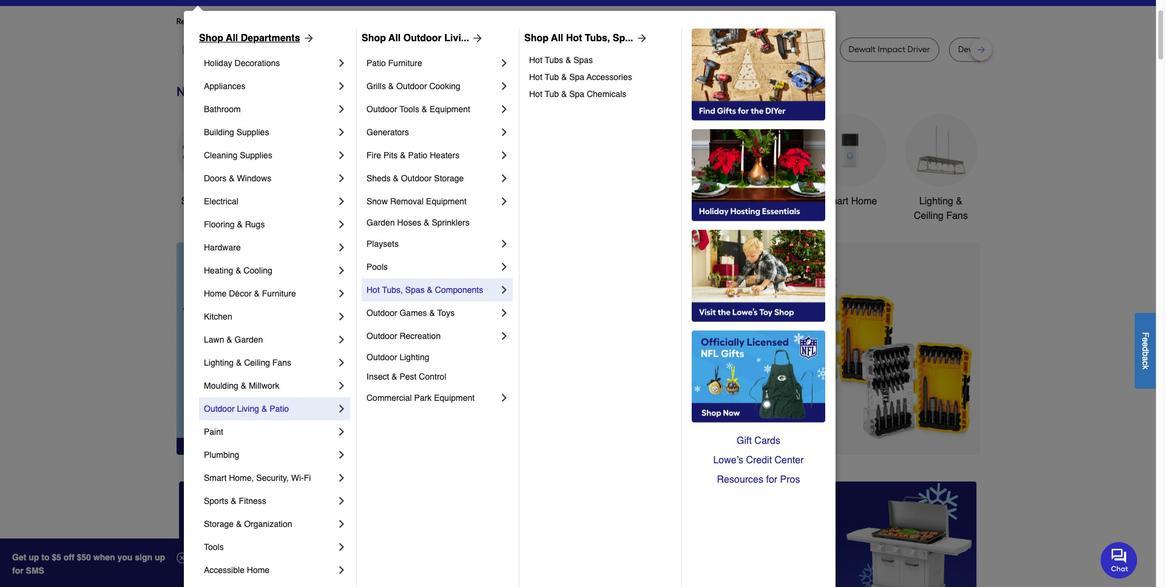 Task type: vqa. For each thing, say whether or not it's contained in the screenshot.
More like this related to More like this BUTTON for FANMATS Baylor Bears 2-ft x 3-ft Black Rectangular Indoor or Outdoor Sports Door Mat image
no



Task type: locate. For each thing, give the bounding box(es) containing it.
building supplies link
[[204, 121, 336, 144]]

decorations down shop all departments link
[[235, 58, 280, 68]]

chevron right image for tools
[[336, 541, 348, 554]]

f
[[1141, 332, 1151, 337]]

2 shop from the left
[[362, 33, 386, 44]]

decorations down the christmas
[[460, 211, 512, 222]]

shop down recommended
[[199, 33, 223, 44]]

chevron right image for commercial park equipment
[[498, 392, 511, 404]]

outdoor living & patio
[[204, 404, 289, 414]]

1 horizontal spatial lighting
[[400, 353, 429, 362]]

lighting & ceiling fans link
[[905, 114, 978, 223], [204, 351, 336, 375]]

patio furniture
[[367, 58, 422, 68]]

& inside outdoor tools & equipment
[[696, 196, 703, 207]]

1 vertical spatial ceiling
[[244, 358, 270, 368]]

e up d
[[1141, 337, 1151, 342]]

0 horizontal spatial arrow right image
[[300, 32, 315, 44]]

credit
[[746, 455, 772, 466]]

patio down moulding & millwork link at the bottom left of page
[[270, 404, 289, 414]]

tub down tubs
[[545, 72, 559, 82]]

heating
[[204, 266, 233, 276]]

shop all deals
[[181, 196, 244, 207]]

tubs,
[[585, 33, 610, 44], [382, 285, 403, 295]]

chevron right image for outdoor games & toys
[[498, 307, 511, 319]]

2 horizontal spatial home
[[851, 196, 877, 207]]

1 vertical spatial outdoor tools & equipment
[[633, 196, 703, 222]]

doors
[[204, 174, 227, 183]]

arrow right image inside shop all departments link
[[300, 32, 315, 44]]

lighting
[[920, 196, 954, 207], [400, 353, 429, 362], [204, 358, 234, 368]]

spa for accessories
[[569, 72, 585, 82]]

chevron right image for outdoor tools & equipment
[[498, 103, 511, 115]]

searches
[[237, 16, 272, 27]]

furniture up grills & outdoor cooking
[[388, 58, 422, 68]]

1 e from the top
[[1141, 337, 1151, 342]]

2 driver from the left
[[798, 44, 821, 55]]

1 horizontal spatial shop
[[362, 33, 386, 44]]

garden
[[367, 218, 395, 228], [235, 335, 263, 345]]

lowe's credit center
[[714, 455, 804, 466]]

1 impact from the left
[[484, 44, 512, 55]]

2 spa from the top
[[569, 89, 585, 99]]

1 horizontal spatial tools link
[[358, 114, 431, 209]]

1 you from the left
[[287, 16, 301, 27]]

0 horizontal spatial impact
[[484, 44, 512, 55]]

up right sign
[[155, 553, 165, 563]]

storage down "sports" on the left
[[204, 520, 234, 529]]

tubs, up 'drill bit set'
[[585, 33, 610, 44]]

spas down 'drill bit set'
[[574, 55, 593, 65]]

3 dewalt from the left
[[849, 44, 876, 55]]

fans
[[947, 211, 968, 222], [272, 358, 291, 368]]

hot tubs, spas & components link
[[367, 279, 498, 302]]

1 vertical spatial tubs,
[[382, 285, 403, 295]]

1 horizontal spatial you
[[395, 16, 409, 27]]

0 vertical spatial supplies
[[237, 127, 269, 137]]

building supplies
[[204, 127, 269, 137]]

supplies inside 'link'
[[240, 151, 272, 160]]

chevron right image for fire pits & patio heaters
[[498, 149, 511, 161]]

0 horizontal spatial storage
[[204, 520, 234, 529]]

0 horizontal spatial smart
[[204, 473, 227, 483]]

chevron right image for generators
[[498, 126, 511, 138]]

hot for hot tubs & spas
[[529, 55, 543, 65]]

officially licensed n f l gifts. shop now. image
[[692, 331, 826, 423]]

more
[[311, 16, 331, 27]]

toys
[[437, 308, 455, 318]]

outdoor inside outdoor recreation link
[[367, 331, 397, 341]]

chevron right image for storage & organization
[[336, 518, 348, 531]]

smart inside smart home link
[[823, 196, 849, 207]]

1 horizontal spatial decorations
[[460, 211, 512, 222]]

2 horizontal spatial impact
[[878, 44, 906, 55]]

set
[[604, 44, 617, 55], [1016, 44, 1028, 55]]

chevron right image for appliances
[[336, 80, 348, 92]]

0 horizontal spatial up
[[29, 553, 39, 563]]

2 horizontal spatial patio
[[408, 151, 428, 160]]

sprinklers
[[432, 218, 470, 228]]

0 horizontal spatial set
[[604, 44, 617, 55]]

garden down kitchen 'link'
[[235, 335, 263, 345]]

1 horizontal spatial outdoor tools & equipment
[[633, 196, 703, 222]]

flooring & rugs
[[204, 220, 265, 229]]

windows
[[237, 174, 272, 183]]

shop all hot tubs, sp...
[[524, 33, 633, 44]]

0 vertical spatial tub
[[545, 72, 559, 82]]

chevron right image
[[336, 57, 348, 69], [336, 80, 348, 92], [498, 80, 511, 92], [336, 149, 348, 161], [336, 172, 348, 185], [336, 195, 348, 208], [336, 242, 348, 254], [498, 261, 511, 273], [336, 265, 348, 277], [336, 357, 348, 369], [336, 449, 348, 461], [336, 518, 348, 531], [336, 541, 348, 554]]

2 tub from the top
[[545, 89, 559, 99]]

outdoor games & toys link
[[367, 302, 498, 325]]

drill for dewalt drill bit
[[348, 44, 363, 55]]

recommended searches for you
[[176, 16, 301, 27]]

0 horizontal spatial outdoor tools & equipment
[[367, 104, 470, 114]]

drill for dewalt drill bit set
[[987, 44, 1002, 55]]

dewalt
[[319, 44, 346, 55], [697, 44, 724, 55], [849, 44, 876, 55], [958, 44, 985, 55]]

dewalt for dewalt drill bit
[[319, 44, 346, 55]]

snow removal equipment link
[[367, 190, 498, 213]]

0 horizontal spatial bathroom link
[[204, 98, 336, 121]]

1 horizontal spatial impact
[[769, 44, 796, 55]]

1 bit from the left
[[365, 44, 375, 55]]

0 horizontal spatial tools link
[[204, 536, 336, 559]]

home,
[[229, 473, 254, 483]]

1 up from the left
[[29, 553, 39, 563]]

1 horizontal spatial furniture
[[388, 58, 422, 68]]

for right suggestions on the top
[[382, 16, 393, 27]]

0 vertical spatial bathroom
[[204, 104, 241, 114]]

sports & fitness link
[[204, 490, 336, 513]]

garden up "playsets"
[[367, 218, 395, 228]]

0 horizontal spatial spas
[[405, 285, 425, 295]]

off
[[64, 553, 74, 563]]

dewalt for dewalt drill bit set
[[958, 44, 985, 55]]

chevron right image for smart home, security, wi-fi
[[336, 472, 348, 484]]

bathroom link
[[204, 98, 336, 121], [723, 114, 796, 209]]

shop up the impact driver bit
[[524, 33, 549, 44]]

components
[[435, 285, 483, 295]]

arrow right image
[[300, 32, 315, 44], [633, 32, 648, 44], [958, 349, 970, 361]]

cleaning
[[204, 151, 238, 160]]

1 horizontal spatial arrow right image
[[633, 32, 648, 44]]

get up to 2 free select tools or batteries when you buy 1 with select purchases. image
[[179, 482, 432, 588]]

1 vertical spatial home
[[204, 289, 227, 299]]

commercial
[[367, 393, 412, 403]]

0 horizontal spatial fans
[[272, 358, 291, 368]]

chemicals
[[587, 89, 627, 99]]

2 impact from the left
[[769, 44, 796, 55]]

supplies up cleaning supplies at the top
[[237, 127, 269, 137]]

patio up grills
[[367, 58, 386, 68]]

outdoor games & toys
[[367, 308, 455, 318]]

spa up hot tub & spa chemicals
[[569, 72, 585, 82]]

1 vertical spatial patio
[[408, 151, 428, 160]]

all up patio furniture
[[389, 33, 401, 44]]

0 horizontal spatial driver
[[514, 44, 536, 55]]

chevron right image for cleaning supplies
[[336, 149, 348, 161]]

supplies up the windows
[[240, 151, 272, 160]]

3 impact from the left
[[878, 44, 906, 55]]

2 you from the left
[[395, 16, 409, 27]]

dewalt drill
[[697, 44, 741, 55]]

shop for shop all outdoor livi...
[[362, 33, 386, 44]]

1 vertical spatial spas
[[405, 285, 425, 295]]

shop all departments
[[199, 33, 300, 44]]

arrow left image
[[402, 349, 414, 361]]

0 vertical spatial home
[[851, 196, 877, 207]]

storage & organization
[[204, 520, 292, 529]]

hot for hot tub & spa chemicals
[[529, 89, 543, 99]]

1 dewalt from the left
[[319, 44, 346, 55]]

shop inside shop all departments link
[[199, 33, 223, 44]]

hot tub & spa chemicals
[[529, 89, 627, 99]]

4 bit from the left
[[1004, 44, 1014, 55]]

shop inside shop all hot tubs, sp... link
[[524, 33, 549, 44]]

shop for shop all hot tubs, sp...
[[524, 33, 549, 44]]

2 vertical spatial home
[[247, 566, 270, 575]]

0 vertical spatial storage
[[434, 174, 464, 183]]

None search field
[[452, 0, 784, 8]]

1 driver from the left
[[514, 44, 536, 55]]

recommended
[[176, 16, 235, 27]]

building
[[204, 127, 234, 137]]

1 vertical spatial storage
[[204, 520, 234, 529]]

spas
[[574, 55, 593, 65], [405, 285, 425, 295]]

storage
[[434, 174, 464, 183], [204, 520, 234, 529]]

for down get
[[12, 566, 23, 576]]

outdoor tools & equipment
[[367, 104, 470, 114], [633, 196, 703, 222]]

removal
[[390, 197, 424, 206]]

0 horizontal spatial lighting & ceiling fans
[[204, 358, 291, 368]]

chevron right image
[[498, 57, 511, 69], [336, 103, 348, 115], [498, 103, 511, 115], [336, 126, 348, 138], [498, 126, 511, 138], [498, 149, 511, 161], [498, 172, 511, 185], [498, 195, 511, 208], [336, 219, 348, 231], [498, 238, 511, 250], [498, 284, 511, 296], [336, 288, 348, 300], [498, 307, 511, 319], [336, 311, 348, 323], [498, 330, 511, 342], [336, 334, 348, 346], [336, 380, 348, 392], [498, 392, 511, 404], [336, 403, 348, 415], [336, 426, 348, 438], [336, 472, 348, 484], [336, 495, 348, 507], [336, 565, 348, 577]]

equipment inside outdoor tools & equipment
[[645, 211, 691, 222]]

fitness
[[239, 497, 266, 506]]

hot tub & spa chemicals link
[[529, 86, 673, 103]]

0 vertical spatial spa
[[569, 72, 585, 82]]

lawn & garden
[[204, 335, 263, 345]]

smart
[[823, 196, 849, 207], [204, 473, 227, 483]]

1 vertical spatial supplies
[[240, 151, 272, 160]]

1 tub from the top
[[545, 72, 559, 82]]

tubs, down pools
[[382, 285, 403, 295]]

0 vertical spatial tubs,
[[585, 33, 610, 44]]

patio up sheds & outdoor storage
[[408, 151, 428, 160]]

up to 35 percent off select small appliances. image
[[452, 482, 705, 588]]

2 bit from the left
[[538, 44, 548, 55]]

1 vertical spatial furniture
[[262, 289, 296, 299]]

0 vertical spatial outdoor tools & equipment
[[367, 104, 470, 114]]

drill for dewalt drill
[[726, 44, 741, 55]]

1 spa from the top
[[569, 72, 585, 82]]

spas up the games
[[405, 285, 425, 295]]

2 vertical spatial patio
[[270, 404, 289, 414]]

resources for pros
[[717, 475, 800, 486]]

you
[[117, 553, 133, 563]]

for
[[274, 16, 285, 27], [382, 16, 393, 27], [766, 475, 778, 486], [12, 566, 23, 576]]

furniture
[[388, 58, 422, 68], [262, 289, 296, 299]]

0 horizontal spatial lighting & ceiling fans link
[[204, 351, 336, 375]]

shop inside 'shop all outdoor livi...' link
[[362, 33, 386, 44]]

scroll to item #4 image
[[714, 433, 743, 438]]

all down recommended searches for you
[[226, 33, 238, 44]]

0 vertical spatial tools link
[[358, 114, 431, 209]]

chevron right image for building supplies
[[336, 126, 348, 138]]

2 horizontal spatial arrow right image
[[958, 349, 970, 361]]

1 horizontal spatial bathroom link
[[723, 114, 796, 209]]

0 horizontal spatial outdoor tools & equipment link
[[367, 98, 498, 121]]

impact for impact driver bit
[[484, 44, 512, 55]]

tub for hot tub & spa accessories
[[545, 72, 559, 82]]

bit for impact driver bit
[[538, 44, 548, 55]]

shop down more suggestions for you link
[[362, 33, 386, 44]]

1 horizontal spatial tubs,
[[585, 33, 610, 44]]

accessible home
[[204, 566, 270, 575]]

hot tubs & spas link
[[529, 52, 673, 69]]

4 dewalt from the left
[[958, 44, 985, 55]]

1 horizontal spatial set
[[1016, 44, 1028, 55]]

appliances
[[204, 81, 246, 91]]

all right shop
[[206, 196, 217, 207]]

0 vertical spatial patio
[[367, 58, 386, 68]]

all up tubs
[[551, 33, 563, 44]]

0 vertical spatial smart
[[823, 196, 849, 207]]

fire pits & patio heaters link
[[367, 144, 498, 167]]

c
[[1141, 361, 1151, 365]]

up left to
[[29, 553, 39, 563]]

0 vertical spatial furniture
[[388, 58, 422, 68]]

tub inside hot tub & spa chemicals link
[[545, 89, 559, 99]]

0 horizontal spatial shop
[[199, 33, 223, 44]]

0 horizontal spatial lighting
[[204, 358, 234, 368]]

0 horizontal spatial decorations
[[235, 58, 280, 68]]

christmas decorations
[[460, 196, 512, 222]]

1 drill from the left
[[348, 44, 363, 55]]

3 driver from the left
[[908, 44, 931, 55]]

commercial park equipment
[[367, 393, 475, 403]]

tools
[[400, 104, 419, 114], [384, 196, 406, 207], [671, 196, 694, 207], [204, 543, 224, 552]]

outdoor recreation
[[367, 331, 441, 341]]

smart home, security, wi-fi link
[[204, 467, 336, 490]]

b
[[1141, 352, 1151, 356]]

smart home link
[[814, 114, 887, 209]]

1 vertical spatial garden
[[235, 335, 263, 345]]

1 horizontal spatial home
[[247, 566, 270, 575]]

hot for hot tubs, spas & components
[[367, 285, 380, 295]]

grills
[[367, 81, 386, 91]]

0 vertical spatial garden
[[367, 218, 395, 228]]

pools link
[[367, 256, 498, 279]]

décor
[[229, 289, 252, 299]]

1 horizontal spatial smart
[[823, 196, 849, 207]]

heating & cooling link
[[204, 259, 336, 282]]

living
[[237, 404, 259, 414]]

2 horizontal spatial shop
[[524, 33, 549, 44]]

furniture up kitchen 'link'
[[262, 289, 296, 299]]

3 drill from the left
[[726, 44, 741, 55]]

scroll to item #2 image
[[653, 433, 682, 438]]

driver
[[514, 44, 536, 55], [798, 44, 821, 55], [908, 44, 931, 55]]

1 horizontal spatial up
[[155, 553, 165, 563]]

1 vertical spatial decorations
[[460, 211, 512, 222]]

1 horizontal spatial driver
[[798, 44, 821, 55]]

1 horizontal spatial patio
[[367, 58, 386, 68]]

home
[[851, 196, 877, 207], [204, 289, 227, 299], [247, 566, 270, 575]]

0 vertical spatial lighting & ceiling fans link
[[905, 114, 978, 223]]

outdoor inside sheds & outdoor storage link
[[401, 174, 432, 183]]

chevron right image for kitchen
[[336, 311, 348, 323]]

f e e d b a c k button
[[1135, 313, 1156, 389]]

lighting inside outdoor lighting link
[[400, 353, 429, 362]]

0 vertical spatial ceiling
[[914, 211, 944, 222]]

k
[[1141, 365, 1151, 370]]

2 dewalt from the left
[[697, 44, 724, 55]]

moulding & millwork
[[204, 381, 280, 391]]

2 horizontal spatial driver
[[908, 44, 931, 55]]

grills & outdoor cooking link
[[367, 75, 498, 98]]

1 vertical spatial bathroom
[[738, 196, 780, 207]]

holiday hosting essentials. image
[[692, 129, 826, 222]]

visit the lowe's toy shop. image
[[692, 230, 826, 322]]

tub inside hot tub & spa accessories link
[[545, 72, 559, 82]]

1 horizontal spatial lighting & ceiling fans
[[914, 196, 968, 222]]

0 horizontal spatial patio
[[270, 404, 289, 414]]

chevron right image for outdoor recreation
[[498, 330, 511, 342]]

0 vertical spatial fans
[[947, 211, 968, 222]]

holiday decorations
[[204, 58, 280, 68]]

smart inside smart home, security, wi-fi link
[[204, 473, 227, 483]]

christmas
[[464, 196, 508, 207]]

1 vertical spatial lighting & ceiling fans
[[204, 358, 291, 368]]

all for outdoor
[[389, 33, 401, 44]]

0 vertical spatial decorations
[[235, 58, 280, 68]]

patio for outdoor living & patio
[[270, 404, 289, 414]]

for inside get up to $5 off $50 when you sign up for sms
[[12, 566, 23, 576]]

you up the shop all outdoor livi...
[[395, 16, 409, 27]]

e up the b
[[1141, 342, 1151, 347]]

1 horizontal spatial spas
[[574, 55, 593, 65]]

0 horizontal spatial bathroom
[[204, 104, 241, 114]]

0 horizontal spatial you
[[287, 16, 301, 27]]

1 shop from the left
[[199, 33, 223, 44]]

4 drill from the left
[[987, 44, 1002, 55]]

chevron right image for accessible home
[[336, 565, 348, 577]]

arrow right image inside shop all hot tubs, sp... link
[[633, 32, 648, 44]]

you left more
[[287, 16, 301, 27]]

flooring
[[204, 220, 235, 229]]

all for departments
[[226, 33, 238, 44]]

1 vertical spatial tub
[[545, 89, 559, 99]]

outdoor inside outdoor tools & equipment
[[633, 196, 668, 207]]

3 shop from the left
[[524, 33, 549, 44]]

shop for shop all departments
[[199, 33, 223, 44]]

cooling
[[244, 266, 272, 276]]

&
[[566, 55, 571, 65], [561, 72, 567, 82], [388, 81, 394, 91], [561, 89, 567, 99], [422, 104, 427, 114], [400, 151, 406, 160], [229, 174, 235, 183], [393, 174, 399, 183], [696, 196, 703, 207], [956, 196, 963, 207], [424, 218, 429, 228], [237, 220, 243, 229], [236, 266, 241, 276], [427, 285, 433, 295], [254, 289, 260, 299], [429, 308, 435, 318], [227, 335, 232, 345], [236, 358, 242, 368], [392, 372, 397, 382], [241, 381, 246, 391], [262, 404, 267, 414], [231, 497, 237, 506], [236, 520, 242, 529]]

tub down hot tub & spa accessories
[[545, 89, 559, 99]]

1 vertical spatial spa
[[569, 89, 585, 99]]

storage down heaters
[[434, 174, 464, 183]]

1 vertical spatial smart
[[204, 473, 227, 483]]

spa down hot tub & spa accessories
[[569, 89, 585, 99]]

chevron right image for snow removal equipment
[[498, 195, 511, 208]]



Task type: describe. For each thing, give the bounding box(es) containing it.
home for smart home
[[851, 196, 877, 207]]

storage & organization link
[[204, 513, 336, 536]]

wi-
[[291, 473, 304, 483]]

driver for impact driver
[[798, 44, 821, 55]]

holiday decorations link
[[204, 52, 336, 75]]

outdoor inside 'shop all outdoor livi...' link
[[404, 33, 442, 44]]

arrow right image
[[469, 32, 484, 44]]

0 horizontal spatial tubs,
[[382, 285, 403, 295]]

for left pros
[[766, 475, 778, 486]]

2 drill from the left
[[576, 44, 591, 55]]

sports & fitness
[[204, 497, 266, 506]]

more suggestions for you
[[311, 16, 409, 27]]

chevron right image for lawn & garden
[[336, 334, 348, 346]]

chevron right image for electrical
[[336, 195, 348, 208]]

chevron right image for grills & outdoor cooking
[[498, 80, 511, 92]]

lowe's
[[714, 455, 744, 466]]

outdoor recreation link
[[367, 325, 498, 348]]

1 vertical spatial fans
[[272, 358, 291, 368]]

hoses
[[397, 218, 421, 228]]

chevron right image for paint
[[336, 426, 348, 438]]

a
[[1141, 356, 1151, 361]]

0 horizontal spatial home
[[204, 289, 227, 299]]

bit for dewalt drill bit set
[[1004, 44, 1014, 55]]

driver for impact driver bit
[[514, 44, 536, 55]]

cooking
[[429, 81, 461, 91]]

hot for hot tub & spa accessories
[[529, 72, 543, 82]]

accessible home link
[[204, 559, 336, 582]]

departments
[[241, 33, 300, 44]]

pools
[[367, 262, 388, 272]]

electrical
[[204, 197, 238, 206]]

shop all departments link
[[199, 31, 315, 46]]

pros
[[780, 475, 800, 486]]

1 horizontal spatial garden
[[367, 218, 395, 228]]

0 horizontal spatial ceiling
[[244, 358, 270, 368]]

patio for fire pits & patio heaters
[[408, 151, 428, 160]]

2 horizontal spatial lighting
[[920, 196, 954, 207]]

fire pits & patio heaters
[[367, 151, 460, 160]]

bit for dewalt drill bit
[[365, 44, 375, 55]]

new deals every day during 25 days of deals image
[[176, 81, 980, 102]]

generators
[[367, 127, 409, 137]]

outdoor inside outdoor living & patio link
[[204, 404, 235, 414]]

sheds
[[367, 174, 391, 183]]

chevron right image for patio furniture
[[498, 57, 511, 69]]

dewalt for dewalt impact driver
[[849, 44, 876, 55]]

chevron right image for hot tubs, spas & components
[[498, 284, 511, 296]]

chevron right image for holiday decorations
[[336, 57, 348, 69]]

accessories
[[587, 72, 632, 82]]

shop all outdoor livi...
[[362, 33, 469, 44]]

chevron right image for playsets
[[498, 238, 511, 250]]

arrow right image for shop all departments
[[300, 32, 315, 44]]

1 horizontal spatial lighting & ceiling fans link
[[905, 114, 978, 223]]

gift cards link
[[692, 432, 826, 451]]

1 horizontal spatial bathroom
[[738, 196, 780, 207]]

shop all outdoor livi... link
[[362, 31, 484, 46]]

get up to $5 off $50 when you sign up for sms
[[12, 553, 165, 576]]

sports
[[204, 497, 229, 506]]

plumbing
[[204, 450, 239, 460]]

appliances link
[[204, 75, 336, 98]]

all for deals
[[206, 196, 217, 207]]

pits
[[384, 151, 398, 160]]

d
[[1141, 347, 1151, 352]]

heaters
[[430, 151, 460, 160]]

millwork
[[249, 381, 280, 391]]

chevron right image for bathroom
[[336, 103, 348, 115]]

impact for impact driver
[[769, 44, 796, 55]]

pest
[[400, 372, 417, 382]]

commercial park equipment link
[[367, 387, 498, 410]]

doors & windows link
[[204, 167, 336, 190]]

hot tubs, spas & components
[[367, 285, 483, 295]]

3 bit from the left
[[593, 44, 602, 55]]

security,
[[256, 473, 289, 483]]

insect
[[367, 372, 389, 382]]

1 horizontal spatial outdoor tools & equipment link
[[632, 114, 704, 223]]

hot tubs & spas
[[529, 55, 593, 65]]

holiday
[[204, 58, 232, 68]]

hardware
[[204, 243, 241, 253]]

sheds & outdoor storage
[[367, 174, 464, 183]]

find gifts for the diyer. image
[[692, 29, 826, 121]]

cleaning supplies
[[204, 151, 272, 160]]

chevron right image for moulding & millwork
[[336, 380, 348, 392]]

1 horizontal spatial ceiling
[[914, 211, 944, 222]]

0 vertical spatial spas
[[574, 55, 593, 65]]

supplies for cleaning supplies
[[240, 151, 272, 160]]

chevron right image for plumbing
[[336, 449, 348, 461]]

recommended searches for you heading
[[176, 16, 980, 28]]

chat invite button image
[[1101, 542, 1138, 579]]

hot tub & spa accessories link
[[529, 69, 673, 86]]

you for more suggestions for you
[[395, 16, 409, 27]]

chevron right image for lighting & ceiling fans
[[336, 357, 348, 369]]

hardware link
[[204, 236, 336, 259]]

playsets link
[[367, 232, 498, 256]]

get
[[12, 553, 26, 563]]

chevron right image for doors & windows
[[336, 172, 348, 185]]

decorations for christmas
[[460, 211, 512, 222]]

deals
[[220, 196, 244, 207]]

paint
[[204, 427, 223, 437]]

chevron right image for heating & cooling
[[336, 265, 348, 277]]

outdoor living & patio link
[[204, 398, 336, 421]]

spa for chemicals
[[569, 89, 585, 99]]

chevron right image for home décor & furniture
[[336, 288, 348, 300]]

smart for smart home
[[823, 196, 849, 207]]

scroll to item #5 image
[[743, 433, 772, 438]]

$50
[[77, 553, 91, 563]]

moulding & millwork link
[[204, 375, 336, 398]]

0 horizontal spatial furniture
[[262, 289, 296, 299]]

lowe's credit center link
[[692, 451, 826, 470]]

chevron right image for hardware
[[336, 242, 348, 254]]

shop these last-minute gifts. $99 or less. quantities are limited and won't last. image
[[176, 243, 372, 455]]

chevron right image for sheds & outdoor storage
[[498, 172, 511, 185]]

sms
[[26, 566, 44, 576]]

fire
[[367, 151, 381, 160]]

1 horizontal spatial storage
[[434, 174, 464, 183]]

smart home
[[823, 196, 877, 207]]

gift
[[737, 436, 752, 447]]

cards
[[755, 436, 781, 447]]

kitchen
[[204, 312, 232, 322]]

chevron right image for pools
[[498, 261, 511, 273]]

up to 50 percent off select tools and accessories. image
[[392, 243, 980, 455]]

playsets
[[367, 239, 399, 249]]

supplies for building supplies
[[237, 127, 269, 137]]

for up departments
[[274, 16, 285, 27]]

hot tub & spa accessories
[[529, 72, 632, 82]]

gift cards
[[737, 436, 781, 447]]

scroll to item #3 element
[[682, 432, 714, 439]]

grills & outdoor cooking
[[367, 81, 461, 91]]

chevron right image for sports & fitness
[[336, 495, 348, 507]]

shop
[[181, 196, 204, 207]]

home décor & furniture link
[[204, 282, 336, 305]]

smart for smart home, security, wi-fi
[[204, 473, 227, 483]]

0 horizontal spatial garden
[[235, 335, 263, 345]]

doors & windows
[[204, 174, 272, 183]]

lawn & garden link
[[204, 328, 336, 351]]

electrical link
[[204, 190, 336, 213]]

outdoor inside the "outdoor games & toys" link
[[367, 308, 397, 318]]

2 set from the left
[[1016, 44, 1028, 55]]

arrow right image for shop all hot tubs, sp...
[[633, 32, 648, 44]]

1 vertical spatial lighting & ceiling fans link
[[204, 351, 336, 375]]

decorations for holiday
[[235, 58, 280, 68]]

$5
[[52, 553, 61, 563]]

smart home, security, wi-fi
[[204, 473, 311, 483]]

1 horizontal spatial fans
[[947, 211, 968, 222]]

tub for hot tub & spa chemicals
[[545, 89, 559, 99]]

dewalt for dewalt drill
[[697, 44, 724, 55]]

garden hoses & sprinklers
[[367, 218, 470, 228]]

up to 30 percent off select grills and accessories. image
[[724, 482, 978, 588]]

2 up from the left
[[155, 553, 165, 563]]

you for recommended searches for you
[[287, 16, 301, 27]]

chevron right image for flooring & rugs
[[336, 219, 348, 231]]

chevron right image for outdoor living & patio
[[336, 403, 348, 415]]

0 vertical spatial lighting & ceiling fans
[[914, 196, 968, 222]]

outdoor inside grills & outdoor cooking link
[[396, 81, 427, 91]]

home for accessible home
[[247, 566, 270, 575]]

all for hot
[[551, 33, 563, 44]]

fi
[[304, 473, 311, 483]]

outdoor inside outdoor lighting link
[[367, 353, 397, 362]]

recreation
[[400, 331, 441, 341]]

christmas decorations link
[[450, 114, 522, 223]]

plumbing link
[[204, 444, 336, 467]]

1 set from the left
[[604, 44, 617, 55]]

2 e from the top
[[1141, 342, 1151, 347]]

resources for pros link
[[692, 470, 826, 490]]

1 vertical spatial tools link
[[204, 536, 336, 559]]



